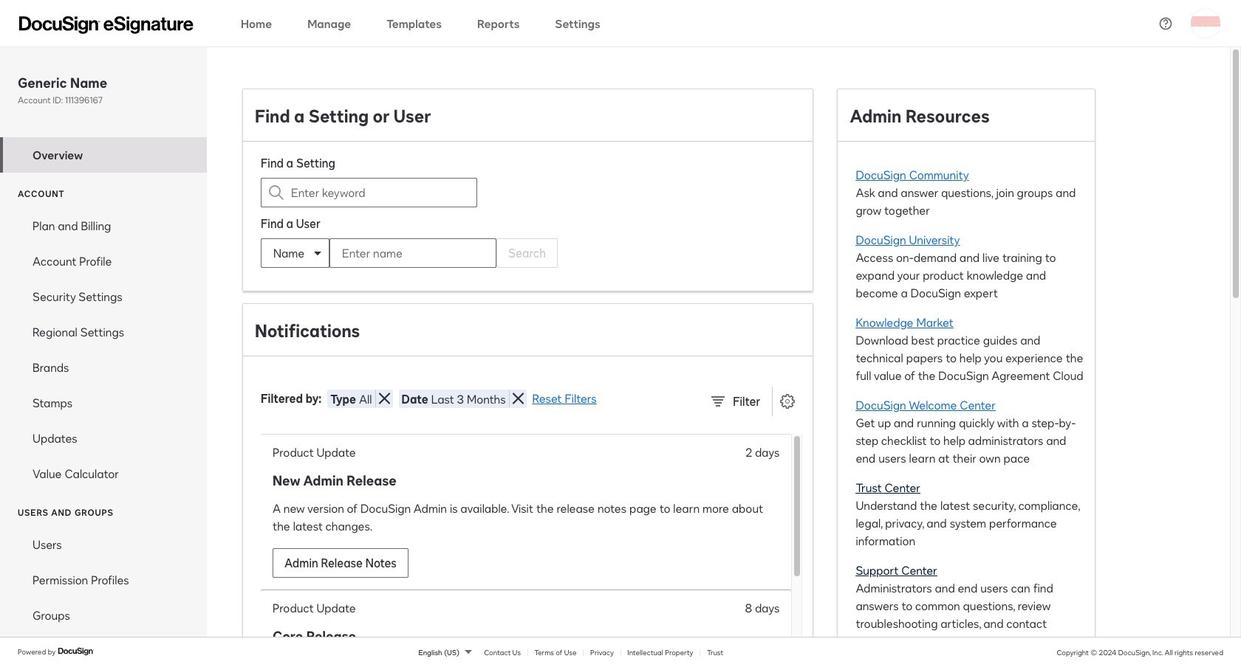 Task type: locate. For each thing, give the bounding box(es) containing it.
Enter keyword text field
[[291, 179, 447, 207]]

docusign image
[[58, 647, 95, 658]]



Task type: vqa. For each thing, say whether or not it's contained in the screenshot.
USERS AND GROUPS element
yes



Task type: describe. For each thing, give the bounding box(es) containing it.
Enter name text field
[[330, 239, 466, 267]]

account element
[[0, 208, 207, 492]]

docusign admin image
[[19, 16, 194, 34]]

your uploaded profile image image
[[1191, 8, 1220, 38]]

users and groups element
[[0, 528, 207, 634]]



